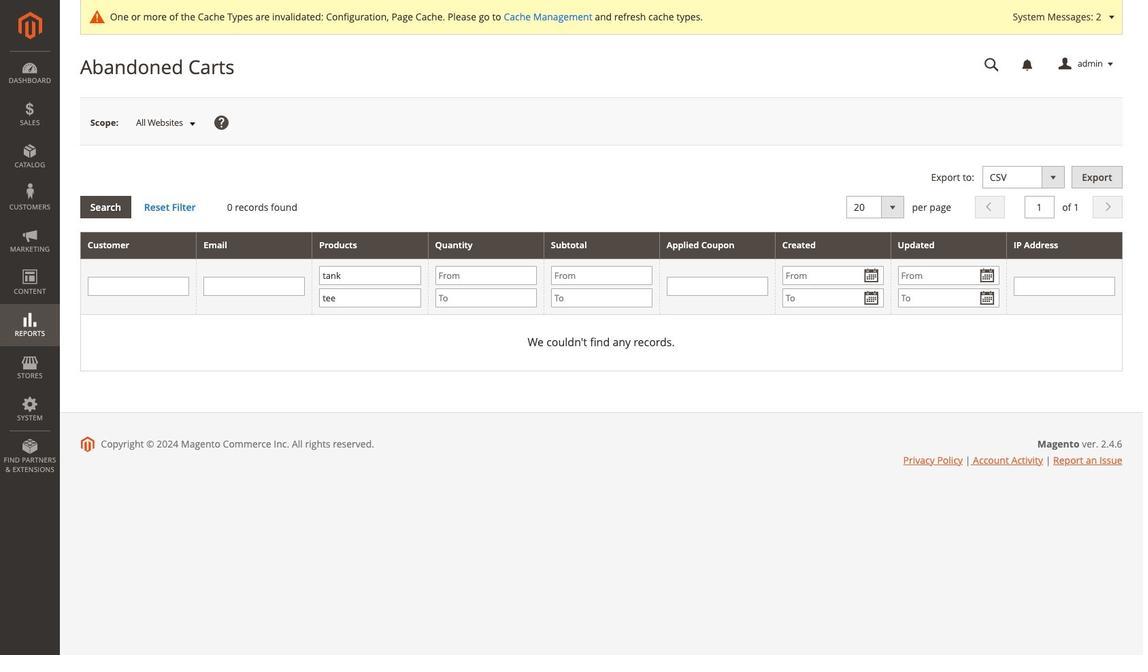 Task type: describe. For each thing, give the bounding box(es) containing it.
from text field for second to "text box" from the right
[[782, 266, 884, 285]]

4 to text field from the left
[[782, 288, 884, 307]]

from text field for 3rd to "text box" from the right
[[551, 266, 652, 285]]

1 to text field from the left
[[319, 288, 421, 307]]



Task type: locate. For each thing, give the bounding box(es) containing it.
menu bar
[[0, 51, 60, 481]]

2 to text field from the left
[[435, 288, 537, 307]]

magento admin panel image
[[18, 12, 42, 39]]

1 horizontal spatial from text field
[[435, 266, 537, 285]]

None text field
[[1024, 196, 1054, 219], [667, 277, 768, 296], [1024, 196, 1054, 219], [667, 277, 768, 296]]

1 from text field from the left
[[782, 266, 884, 285]]

0 horizontal spatial from text field
[[319, 266, 421, 285]]

2 from text field from the left
[[435, 266, 537, 285]]

1 from text field from the left
[[319, 266, 421, 285]]

1 horizontal spatial from text field
[[898, 266, 999, 285]]

3 from text field from the left
[[551, 266, 652, 285]]

None text field
[[975, 52, 1009, 76], [88, 277, 189, 296], [204, 277, 305, 296], [1014, 277, 1115, 296], [975, 52, 1009, 76], [88, 277, 189, 296], [204, 277, 305, 296], [1014, 277, 1115, 296]]

2 from text field from the left
[[898, 266, 999, 285]]

To text field
[[319, 288, 421, 307], [435, 288, 537, 307], [551, 288, 652, 307], [782, 288, 884, 307], [898, 288, 999, 307]]

from text field for first to "text box" from right
[[898, 266, 999, 285]]

From text field
[[782, 266, 884, 285], [898, 266, 999, 285]]

0 horizontal spatial from text field
[[782, 266, 884, 285]]

2 horizontal spatial from text field
[[551, 266, 652, 285]]

5 to text field from the left
[[898, 288, 999, 307]]

from text field for fifth to "text box" from the right
[[319, 266, 421, 285]]

from text field for second to "text box" from left
[[435, 266, 537, 285]]

3 to text field from the left
[[551, 288, 652, 307]]

From text field
[[319, 266, 421, 285], [435, 266, 537, 285], [551, 266, 652, 285]]



